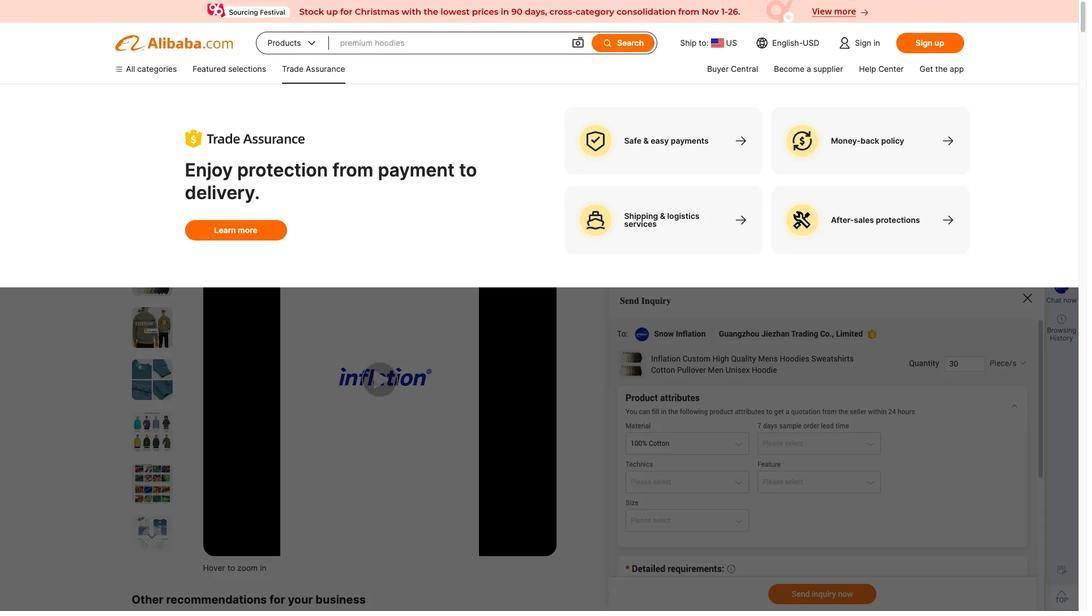 Task type: describe. For each thing, give the bounding box(es) containing it.
puff
[[637, 311, 653, 321]]

m link
[[655, 352, 678, 373]]

become
[[774, 64, 805, 74]]

$10.79
[[797, 122, 850, 142]]

xl inside xl link
[[715, 357, 725, 367]]

protection with
[[630, 526, 686, 536]]

company logo image
[[134, 170, 150, 186]]

services
[[624, 219, 657, 229]]

easy
[[651, 136, 669, 146]]

assurance
[[306, 64, 345, 74]]

ship to:
[[680, 38, 709, 48]]

.
[[844, 223, 846, 234]]

chat
[[1047, 296, 1062, 305]]

0 vertical spatial methods
[[774, 223, 813, 234]]

options:
[[653, 223, 688, 234]]

embossed link
[[696, 305, 751, 327]]

other recommendations for your business
[[132, 594, 366, 607]]

recommendations
[[166, 594, 267, 607]]

help
[[859, 64, 877, 74]]

1 horizontal spatial us
[[726, 38, 737, 48]]

categories
[[137, 64, 177, 74]]

0 horizontal spatial to
[[228, 564, 235, 573]]

cn
[[469, 173, 480, 183]]

guarantee
[[739, 572, 779, 582]]

contact supplier to negotiate shipping details enjoy on-time dispatch guarantee
[[647, 562, 817, 582]]

500 $10.79
[[797, 109, 850, 142]]

multispecialty supplier
[[341, 173, 425, 183]]

sign for sign in
[[855, 38, 872, 48]]

zoom
[[237, 564, 258, 573]]

total options: 17 color 5 printing methods ; 6 size .
[[630, 223, 846, 234]]

to inside enjoy protection from payment to delivery.
[[459, 159, 477, 181]]

shipping for shipping
[[645, 547, 679, 556]]

$10.23
[[630, 163, 683, 182]]

4 yrs
[[432, 173, 451, 183]]

contact for contact supplier
[[667, 395, 702, 406]]

supplier for multispecialty supplier
[[395, 173, 425, 183]]

buyer
[[707, 64, 729, 74]]

sign for sign up
[[916, 38, 933, 48]]

printing right the "5"
[[738, 223, 772, 234]]

& for shipping
[[660, 211, 666, 221]]

embossed
[[704, 311, 743, 321]]

xl link
[[707, 352, 733, 373]]

pieces for $11.36
[[756, 109, 784, 121]]

puff printing
[[637, 311, 684, 321]]

central
[[731, 64, 758, 74]]

time
[[684, 572, 701, 582]]

policy
[[882, 136, 905, 146]]

after-
[[831, 215, 854, 225]]

safe & easy payments
[[624, 136, 709, 146]]

order sample link
[[769, 424, 827, 435]]

benefits
[[695, 459, 736, 471]]

details inside contact supplier to negotiate shipping details enjoy on-time dispatch guarantee
[[792, 562, 817, 572]]

500
[[797, 109, 814, 121]]


[[572, 36, 585, 50]]

selections
[[228, 64, 266, 74]]

6
[[817, 223, 823, 234]]

hover to zoom in
[[203, 564, 267, 573]]

history
[[1050, 334, 1074, 343]]

deciding?
[[648, 424, 689, 435]]

1 vertical spatial with
[[670, 526, 686, 536]]

1 vertical spatial get
[[691, 424, 707, 435]]

products 
[[268, 37, 318, 49]]

safe
[[624, 136, 642, 146]]

men
[[532, 114, 556, 128]]

payment
[[378, 159, 455, 181]]

supplier for contact supplier
[[704, 395, 740, 406]]

now inside membership benefits us $10 off with a new supplier claim now
[[789, 475, 807, 487]]

variations
[[630, 207, 679, 219]]

app
[[950, 64, 964, 74]]

$11.36
[[710, 122, 761, 142]]

learn
[[214, 225, 236, 235]]

0 horizontal spatial color
[[630, 244, 650, 254]]

after-sales protections link
[[771, 186, 970, 254]]

to inside contact supplier to negotiate shipping details enjoy on-time dispatch guarantee
[[711, 562, 718, 572]]

us inside membership benefits us $10 off with a new supplier claim now
[[630, 475, 642, 487]]

get the app
[[920, 64, 964, 74]]

guangzhou jiezhan trading co., limited link
[[154, 173, 306, 183]]

guangzhou jiezhan trading co., limited
[[154, 173, 306, 183]]

hover
[[203, 564, 225, 573]]

l
[[690, 357, 695, 367]]

multispecialty
[[341, 173, 393, 183]]

your
[[288, 594, 313, 607]]

sample
[[796, 424, 827, 435]]

1
[[189, 148, 192, 157]]

sweatshirts
[[376, 114, 441, 128]]

supplier inside membership benefits us $10 off with a new supplier claim now
[[726, 475, 760, 487]]

hoodies
[[328, 114, 373, 128]]

high
[[225, 114, 250, 128]]

3 xl
[[782, 357, 799, 367]]



Task type: locate. For each thing, give the bounding box(es) containing it.
sign up
[[916, 38, 945, 48]]

1 horizontal spatial get
[[920, 64, 933, 74]]

more
[[238, 225, 258, 235]]

2 xl
[[745, 357, 762, 367]]

pullover
[[485, 114, 529, 128]]

& right safe
[[644, 136, 649, 146]]

4
[[432, 173, 437, 183]]

1 horizontal spatial in
[[874, 38, 880, 48]]

0 vertical spatial with
[[677, 475, 696, 487]]

supplier inside button
[[704, 395, 740, 406]]

sales
[[854, 215, 874, 225]]

1 horizontal spatial xl
[[752, 357, 762, 367]]

details
[[678, 511, 711, 523], [792, 562, 817, 572]]

0 vertical spatial us
[[726, 38, 737, 48]]

usd
[[803, 38, 820, 48]]

& inside shipping & logistics services
[[660, 211, 666, 221]]

mens
[[295, 114, 325, 128]]

0 vertical spatial &
[[644, 136, 649, 146]]

select now
[[885, 223, 933, 234]]

color right 17
[[702, 223, 725, 234]]

sign in
[[855, 38, 880, 48]]

1 vertical spatial a
[[698, 475, 703, 487]]

purchase details
[[630, 511, 711, 523]]

0 horizontal spatial &
[[644, 136, 649, 146]]

1 horizontal spatial now
[[915, 223, 933, 234]]

0 horizontal spatial get
[[691, 424, 707, 435]]

a left new
[[698, 475, 703, 487]]

a
[[807, 64, 811, 74], [698, 475, 703, 487]]

protection
[[630, 526, 668, 536]]

contact for contact supplier to negotiate shipping details enjoy on-time dispatch guarantee
[[647, 562, 676, 572]]

cotton
[[444, 114, 482, 128]]

off
[[663, 475, 675, 487]]

trading
[[230, 173, 259, 183]]

supplier for contact supplier to negotiate shipping details enjoy on-time dispatch guarantee
[[679, 562, 708, 572]]

1 vertical spatial methods
[[662, 291, 696, 300]]

in right zoom
[[260, 564, 267, 573]]

0 horizontal spatial now
[[789, 475, 807, 487]]

0 vertical spatial color
[[702, 223, 725, 234]]

order
[[769, 424, 794, 435]]

1 sign from the left
[[855, 38, 872, 48]]

size right 6
[[826, 223, 844, 234]]

supplier down usd
[[814, 64, 843, 74]]

a right become
[[807, 64, 811, 74]]

xl right 3
[[789, 357, 799, 367]]

0 horizontal spatial a
[[698, 475, 703, 487]]

for
[[270, 594, 285, 607]]

claim
[[763, 475, 786, 487]]

&
[[644, 136, 649, 146], [660, 211, 666, 221]]

1 horizontal spatial methods
[[774, 223, 813, 234]]

details right the shipping
[[792, 562, 817, 572]]

1 vertical spatial enjoy
[[647, 572, 667, 582]]

money-back policy
[[831, 136, 905, 146]]

with right "off"
[[677, 475, 696, 487]]

payments
[[671, 136, 709, 146]]

printing up puff
[[630, 291, 660, 300]]

english-usd
[[773, 38, 820, 48]]

logistics
[[668, 211, 700, 221]]

0 horizontal spatial details
[[678, 511, 711, 523]]

1 vertical spatial contact
[[647, 562, 676, 572]]

pieces
[[756, 109, 784, 121], [668, 150, 696, 161]]

1 vertical spatial size
[[630, 337, 646, 347]]


[[306, 37, 318, 49]]

enjoy left on-
[[647, 572, 667, 582]]

shipping inside shipping & logistics services
[[624, 211, 658, 221]]

1 horizontal spatial &
[[660, 211, 666, 221]]

enjoy inside enjoy protection from payment to delivery.
[[185, 159, 233, 181]]

puff printing link
[[630, 305, 692, 327]]

1 horizontal spatial details
[[792, 562, 817, 572]]

1 vertical spatial color
[[630, 244, 650, 254]]

2 horizontal spatial now
[[1064, 296, 1077, 305]]

xl inside 2 xl link
[[752, 357, 762, 367]]

0 vertical spatial size
[[826, 223, 844, 234]]

5
[[730, 223, 736, 234]]

with down purchase details
[[670, 526, 686, 536]]

now right chat
[[1064, 296, 1077, 305]]

now right "select"
[[915, 223, 933, 234]]

on-
[[669, 572, 684, 582]]

1 vertical spatial details
[[792, 562, 817, 572]]

1 horizontal spatial a
[[807, 64, 811, 74]]

to right yrs
[[459, 159, 477, 181]]

1 vertical spatial us
[[630, 475, 642, 487]]

printing methods
[[630, 291, 696, 300]]

limited
[[278, 173, 306, 183]]

pieces left 500
[[756, 109, 784, 121]]

m
[[663, 357, 670, 367]]

supplier inside contact supplier to negotiate shipping details enjoy on-time dispatch guarantee
[[679, 562, 708, 572]]

0 horizontal spatial size
[[630, 337, 646, 347]]

enjoy down review at the top left
[[185, 159, 233, 181]]

1 horizontal spatial size
[[826, 223, 844, 234]]

enjoy inside contact supplier to negotiate shipping details enjoy on-time dispatch guarantee
[[647, 572, 667, 582]]

2 horizontal spatial xl
[[789, 357, 799, 367]]

us left $10 at right
[[630, 475, 642, 487]]

premium hoodies text field
[[340, 33, 560, 53]]

& up options:
[[660, 211, 666, 221]]

claim now link
[[763, 475, 807, 487]]

3 xl link
[[774, 352, 807, 373]]

0 horizontal spatial sign
[[855, 38, 872, 48]]

to left zoom
[[228, 564, 235, 573]]

protections
[[876, 215, 920, 225]]

get left the samples
[[691, 424, 707, 435]]

guangzhou
[[154, 173, 197, 183]]

us up buyer central
[[726, 38, 737, 48]]

sign up help
[[855, 38, 872, 48]]

 search
[[603, 38, 644, 48]]

money-
[[831, 136, 861, 146]]

now right claim
[[789, 475, 807, 487]]

hoodie
[[172, 129, 211, 143]]

featured selections
[[193, 64, 266, 74]]

xl
[[715, 357, 725, 367], [752, 357, 762, 367], [789, 357, 799, 367]]

1 horizontal spatial color
[[702, 223, 725, 234]]

2 xl from the left
[[752, 357, 762, 367]]

samples
[[709, 424, 745, 435]]

shipping for shipping & logistics services
[[624, 211, 658, 221]]

size up s
[[630, 337, 646, 347]]

membership benefits us $10 off with a new supplier claim now
[[630, 459, 807, 487]]

xl right 2
[[752, 357, 762, 367]]

select
[[885, 223, 912, 234]]

2 horizontal spatial to
[[711, 562, 718, 572]]

membership
[[630, 459, 692, 471]]

all
[[126, 64, 135, 74]]

in
[[874, 38, 880, 48], [260, 564, 267, 573]]

1 xl from the left
[[715, 357, 725, 367]]

contact up "deciding?"
[[667, 395, 702, 406]]

xl for 2 xl
[[752, 357, 762, 367]]

3 xl from the left
[[789, 357, 799, 367]]

contact inside button
[[667, 395, 702, 406]]

0 vertical spatial contact
[[667, 395, 702, 406]]

0 horizontal spatial xl
[[715, 357, 725, 367]]

0 vertical spatial details
[[678, 511, 711, 523]]

0 horizontal spatial methods
[[662, 291, 696, 300]]

0 vertical spatial get
[[920, 64, 933, 74]]

sign left up
[[916, 38, 933, 48]]

0 vertical spatial pieces
[[756, 109, 784, 121]]

get
[[920, 64, 933, 74], [691, 424, 707, 435]]

& for safe
[[644, 136, 649, 146]]

l link
[[682, 352, 703, 373]]

heat-transfer printing link
[[756, 305, 853, 327]]

center
[[879, 64, 904, 74]]

1 vertical spatial pieces
[[668, 150, 696, 161]]

1 vertical spatial in
[[260, 564, 267, 573]]

0 vertical spatial a
[[807, 64, 811, 74]]

1 review
[[189, 148, 219, 157]]

review
[[194, 148, 219, 157]]

pieces down payments
[[668, 150, 696, 161]]

learn more link
[[185, 220, 287, 241]]

after-sales protections
[[831, 215, 920, 225]]

pieces inside pieces $11.36
[[756, 109, 784, 121]]

to
[[459, 159, 477, 181], [711, 562, 718, 572], [228, 564, 235, 573]]

still deciding? get samples first! order sample
[[630, 424, 827, 435]]

$11.93
[[630, 122, 680, 142]]

0 horizontal spatial enjoy
[[185, 159, 233, 181]]

methods left 6
[[774, 223, 813, 234]]

buyer central
[[707, 64, 758, 74]]

jiezhan
[[199, 173, 228, 183]]

17
[[690, 223, 700, 234]]

custom
[[179, 114, 222, 128]]

learn more
[[214, 225, 258, 235]]

in up help center
[[874, 38, 880, 48]]

heat-transfer printing
[[764, 311, 845, 321]]

pieces inside pieces $10.23
[[668, 150, 696, 161]]

0 vertical spatial in
[[874, 38, 880, 48]]

shipping up total in the right top of the page
[[624, 211, 658, 221]]

xl inside 3 xl link
[[789, 357, 799, 367]]

now for select now
[[915, 223, 933, 234]]

select now link
[[885, 223, 933, 234]]

0 vertical spatial enjoy
[[185, 159, 233, 181]]

1 vertical spatial now
[[1064, 296, 1077, 305]]

xl for 3 xl
[[789, 357, 799, 367]]

pieces for $10.23
[[668, 150, 696, 161]]

details up protection with
[[678, 511, 711, 523]]

2 vertical spatial now
[[789, 475, 807, 487]]

supplier right new
[[726, 475, 760, 487]]

0 vertical spatial now
[[915, 223, 933, 234]]

business
[[316, 594, 366, 607]]

0 horizontal spatial pieces
[[668, 150, 696, 161]]

1 horizontal spatial pieces
[[756, 109, 784, 121]]

color down total in the right top of the page
[[630, 244, 650, 254]]

xl right l
[[715, 357, 725, 367]]

2 sign from the left
[[916, 38, 933, 48]]

contact up on-
[[647, 562, 676, 572]]

from
[[333, 159, 374, 181]]

yrs
[[439, 173, 451, 183]]

0 horizontal spatial in
[[260, 564, 267, 573]]

contact inside contact supplier to negotiate shipping details enjoy on-time dispatch guarantee
[[647, 562, 676, 572]]

supplier up time
[[679, 562, 708, 572]]

supplier left 4
[[395, 173, 425, 183]]

0 horizontal spatial us
[[630, 475, 642, 487]]

purchase
[[630, 511, 676, 523]]

unisex
[[132, 129, 169, 143]]

shipping down protection with
[[645, 547, 679, 556]]

with inside membership benefits us $10 off with a new supplier claim now
[[677, 475, 696, 487]]

now for chat now
[[1064, 296, 1077, 305]]

methods up puff printing
[[662, 291, 696, 300]]

printing down inquiry at the right
[[655, 311, 684, 321]]

1 horizontal spatial to
[[459, 159, 477, 181]]

1 horizontal spatial enjoy
[[647, 572, 667, 582]]

inflation custom high quality mens hoodies sweatshirts cotton pullover men unisex hoodie
[[132, 114, 556, 143]]

0 vertical spatial shipping
[[624, 211, 658, 221]]

a inside membership benefits us $10 off with a new supplier claim now
[[698, 475, 703, 487]]

1 horizontal spatial sign
[[916, 38, 933, 48]]

first!
[[747, 424, 767, 435]]

1 vertical spatial shipping
[[645, 547, 679, 556]]

printing right transfer
[[817, 311, 845, 321]]

supplier up the samples
[[704, 395, 740, 406]]

to up dispatch
[[711, 562, 718, 572]]

shipping
[[624, 211, 658, 221], [645, 547, 679, 556]]

color
[[702, 223, 725, 234], [630, 244, 650, 254]]

get left the the
[[920, 64, 933, 74]]

methods
[[774, 223, 813, 234], [662, 291, 696, 300]]

enjoy protection from payment to delivery.
[[185, 159, 477, 204]]

1 vertical spatial &
[[660, 211, 666, 221]]



Task type: vqa. For each thing, say whether or not it's contained in the screenshot.
3 XL link
yes



